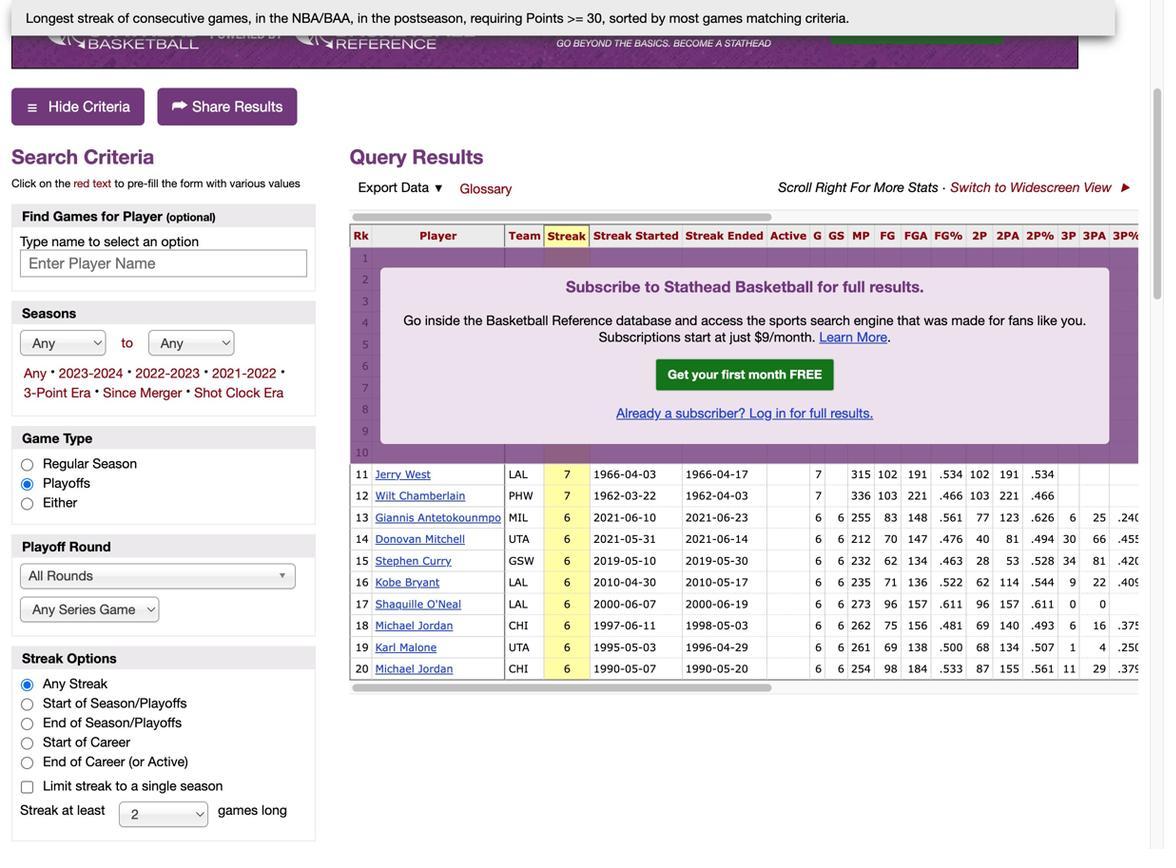 Task type: describe. For each thing, give the bounding box(es) containing it.
of for end of season/playoffs
[[70, 715, 82, 731]]

261
[[852, 641, 872, 654]]

6 left 1995-
[[564, 641, 571, 654]]

0 vertical spatial results.
[[870, 277, 925, 296]]

log
[[750, 405, 773, 421]]

0 vertical spatial more
[[874, 179, 905, 195]]

1 157 from the left
[[908, 598, 928, 611]]

6 left 6 255
[[816, 511, 822, 524]]

2p% element
[[1023, 225, 1058, 248]]

end for end of season/playoffs
[[43, 715, 66, 731]]

6 right mil
[[564, 511, 571, 524]]

6 left 1990-05-07
[[564, 663, 571, 676]]

export data
[[358, 179, 429, 195]]

kobe
[[376, 576, 402, 589]]

already a subscriber? log in for full results.
[[617, 405, 874, 421]]

9
[[1070, 576, 1077, 589]]

streak started element
[[590, 225, 682, 248]]

2010- for 05-
[[686, 576, 717, 589]]

6 left 262
[[838, 620, 845, 632]]

pass
[[686, 0, 720, 16]]

1990-05-20
[[686, 663, 749, 676]]

options
[[67, 651, 117, 667]]

138
[[908, 641, 928, 654]]

1 vertical spatial 81
[[1094, 555, 1107, 568]]

to inside button
[[121, 335, 133, 351]]

0 horizontal spatial 69
[[885, 641, 898, 654]]

text
[[93, 177, 111, 190]]

to right switch at the right of the page
[[995, 179, 1007, 195]]

streak for limit
[[75, 778, 112, 794]]

gs element
[[825, 225, 848, 248]]

g
[[814, 229, 822, 242]]

jordan for 20 michael jordan
[[418, 663, 453, 676]]

6 right gsw
[[564, 555, 571, 568]]

75
[[885, 620, 898, 632]]

3p element
[[1058, 225, 1080, 248]]

1 era from the left
[[71, 385, 91, 401]]

at inside go inside the    basketball reference   database and access the sports search engine that was made for fans like you. subscriptions start at just $9/month.
[[715, 329, 726, 345]]

criteria for hide
[[83, 98, 130, 115]]

shaquille o'neal link
[[376, 598, 462, 611]]

to right the name at left top
[[88, 234, 100, 249]]

• right 2022
[[281, 364, 285, 380]]

shot
[[194, 385, 222, 401]]

results inside ➦ share results
[[234, 98, 283, 115]]

view
[[1084, 179, 1113, 195]]

0 horizontal spatial 134
[[908, 555, 928, 568]]

71
[[885, 576, 898, 589]]

1 .611 from the left
[[940, 598, 964, 611]]

west
[[405, 468, 431, 481]]

for
[[851, 179, 871, 195]]

for up 'search'
[[818, 277, 839, 296]]

games
[[53, 209, 98, 224]]

2 191 from the left
[[1000, 468, 1020, 481]]

season/playoffs for start of season/playoffs
[[91, 696, 187, 711]]

7 left 315
[[816, 468, 822, 481]]

16 for 16
[[1094, 620, 1107, 632]]

the down sorted
[[615, 38, 632, 48]]

your all access pass to the basketball         database go beyond the basics. become a stathead
[[556, 0, 773, 48]]

184
[[908, 663, 928, 676]]

stats
[[909, 179, 939, 195]]

.375
[[1118, 620, 1142, 632]]

to up "database"
[[645, 277, 660, 296]]

mil
[[509, 511, 528, 524]]

started
[[636, 229, 679, 242]]

1962- for 03-
[[594, 490, 625, 503]]

6 left 6 232
[[816, 555, 822, 568]]

2021- for 2021-06-23
[[686, 511, 717, 524]]

7 left '336'
[[816, 490, 822, 503]]

30 for 2019-05-30
[[735, 555, 749, 568]]

102 for 315 102
[[878, 468, 898, 481]]

the up by
[[270, 10, 288, 26]]

2021- for 2021-06-14
[[686, 533, 717, 546]]

➦ share results
[[172, 95, 283, 116]]

30 for 2010-04-30
[[643, 576, 657, 589]]

0 horizontal spatial 22
[[643, 490, 657, 503]]

scroll
[[779, 179, 812, 195]]

curry
[[423, 555, 452, 568]]

streak up any streak
[[22, 651, 63, 667]]

6 left 261
[[838, 641, 845, 654]]

click
[[12, 177, 36, 190]]

1 vertical spatial stathead
[[665, 277, 731, 296]]

6 left 2010-04-30
[[564, 576, 571, 589]]

streak down the options
[[69, 676, 108, 692]]

0 vertical spatial 19
[[735, 598, 749, 611]]

.534 for .534 102
[[940, 468, 964, 481]]

stathead inside your all access pass to the basketball         database go beyond the basics. become a stathead
[[725, 38, 772, 48]]

start of career
[[43, 735, 130, 750]]

streak right team
[[548, 230, 586, 243]]

all inside your all access pass to the basketball         database go beyond the basics. become a stathead
[[599, 0, 623, 16]]

66
[[1094, 533, 1107, 546]]

beyond
[[574, 38, 612, 48]]

2010-05-17
[[686, 576, 749, 589]]

red
[[74, 177, 90, 190]]

05- for 1990-05-07
[[625, 663, 643, 676]]

either
[[43, 495, 77, 510]]

1 vertical spatial 11
[[643, 620, 657, 632]]

the right "on"
[[55, 177, 71, 190]]

a inside your all access pass to the basketball         database go beyond the basics. become a stathead
[[716, 38, 723, 48]]

single
[[142, 778, 177, 794]]

gsw
[[509, 555, 535, 568]]

get your first month free
[[668, 367, 823, 382]]

7 right phw
[[564, 490, 571, 503]]

.455
[[1118, 533, 1142, 546]]

1 191 from the left
[[908, 468, 928, 481]]

2021- inside any • 2023-2024 • 2022-2023 • 2021-2022 • 3-point era • since merger • shot clock era
[[212, 365, 247, 381]]

sorted
[[610, 10, 648, 26]]

for inside go inside the    basketball reference   database and access the sports search engine that was made for fans like you. subscriptions start at just $9/month.
[[989, 313, 1005, 328]]

16 kobe bryant
[[356, 576, 440, 589]]

basketball reference logo image
[[292, 21, 476, 49]]

6 left the 255
[[838, 511, 845, 524]]

.466 for .466 103
[[940, 490, 964, 503]]

1 horizontal spatial type
[[63, 430, 93, 446]]

136
[[908, 576, 928, 589]]

lal for shaquille o'neal
[[509, 598, 528, 611]]

0 horizontal spatial in
[[256, 10, 266, 26]]

1 vertical spatial more
[[857, 329, 888, 345]]

0 vertical spatial 11
[[356, 468, 369, 481]]

• up shot
[[204, 364, 209, 380]]

• down 2023
[[186, 383, 191, 399]]

streak left ended
[[686, 229, 724, 242]]

like
[[1038, 313, 1058, 328]]

1 horizontal spatial in
[[358, 10, 368, 26]]

to inside your all access pass to the basketball         database go beyond the basics. become a stathead
[[724, 0, 742, 16]]

2000-06-07
[[594, 598, 657, 611]]

.561 11
[[1031, 663, 1077, 676]]

uta for karl malone
[[509, 641, 530, 654]]

the right inside on the top left of the page
[[464, 313, 483, 328]]

2000- for 2000-06-07
[[594, 598, 625, 611]]

3p%
[[1114, 229, 1142, 242]]

start for start of season/playoffs
[[43, 696, 72, 711]]

0 horizontal spatial player
[[123, 209, 163, 224]]

fga
[[905, 229, 928, 242]]

learn
[[820, 329, 854, 345]]

.528
[[1031, 555, 1055, 568]]

values
[[269, 177, 300, 190]]

07 for 05-
[[643, 663, 657, 676]]

subscribe to stathead      basketball     for full results.
[[566, 277, 925, 296]]

70
[[885, 533, 898, 546]]

.561 for .561
[[940, 511, 964, 524]]

• down the 2023-2024 button
[[95, 383, 99, 399]]

1 14 from the left
[[356, 533, 369, 546]]

2021- for 2021-06-10
[[594, 511, 625, 524]]

rk element
[[350, 225, 372, 248]]

6 left 6 262
[[816, 620, 822, 632]]

switch
[[951, 179, 992, 195]]

6 left 254
[[838, 663, 845, 676]]

Type name to select an option search field
[[20, 250, 307, 278]]

chi for 20 michael jordan
[[509, 663, 529, 676]]

any button
[[20, 364, 50, 383]]

to down end of career (or active)
[[115, 778, 127, 794]]

phw
[[509, 490, 534, 503]]

1 vertical spatial results.
[[831, 405, 874, 421]]

game
[[22, 430, 59, 446]]

3p
[[1062, 229, 1077, 242]]

.420
[[1118, 555, 1142, 568]]

155
[[1000, 663, 1020, 676]]

regular season
[[43, 456, 137, 471]]

2 vertical spatial 11
[[1064, 663, 1077, 676]]

6 212
[[838, 533, 872, 546]]

long
[[262, 803, 287, 818]]

2019- for 2019-05-30
[[686, 555, 717, 568]]

0 vertical spatial 62
[[885, 555, 898, 568]]

6 up 1
[[1070, 620, 1077, 632]]

103 for 336 103
[[878, 490, 898, 503]]

1 horizontal spatial 134
[[1000, 641, 1020, 654]]

regular
[[43, 456, 89, 471]]

made
[[952, 313, 986, 328]]

1 horizontal spatial a
[[665, 405, 672, 421]]

to button
[[118, 334, 137, 353]]

season/playoffs for end of season/playoffs
[[85, 715, 182, 731]]

2021-06-23
[[686, 511, 749, 524]]

147
[[908, 533, 928, 546]]

2p element
[[966, 225, 993, 248]]

jordan for 18 michael jordan
[[418, 620, 453, 632]]

.481
[[940, 620, 964, 632]]

mp element
[[848, 225, 874, 248]]

6 left 6 254
[[816, 663, 822, 676]]

1 vertical spatial results
[[412, 145, 484, 168]]

6 left the 25
[[1070, 511, 1077, 524]]

2021- for 2021-05-31
[[594, 533, 625, 546]]

the right pass
[[746, 0, 773, 16]]

2010- for 04-
[[594, 576, 625, 589]]

6 left 273
[[838, 598, 845, 611]]

learn more link
[[820, 329, 888, 345]]

career for end
[[85, 754, 125, 770]]

6 left the 232
[[838, 555, 845, 568]]

2019- for 2019-05-10
[[594, 555, 625, 568]]

2000- for 2000-06-19
[[686, 598, 717, 611]]

2019-05-10
[[594, 555, 657, 568]]

10 for 06-
[[643, 511, 657, 524]]

1 20 from the left
[[356, 663, 369, 676]]

any for any • 2023-2024 • 2022-2023 • 2021-2022 • 3-point era • since merger • shot clock era
[[24, 365, 47, 381]]

that
[[898, 313, 921, 328]]

06- for 11
[[625, 620, 643, 632]]

start your free trial link
[[831, 6, 1005, 44]]

least
[[77, 803, 105, 818]]

06- for 23
[[717, 511, 735, 524]]

sports
[[770, 313, 807, 328]]

04- for 1996-04-29
[[717, 641, 735, 654]]

6 left the "6 212"
[[816, 533, 822, 546]]

career for start
[[91, 735, 130, 750]]

for right log
[[790, 405, 806, 421]]

end for end of career (or active)
[[43, 754, 66, 770]]

102 for .534 102
[[970, 468, 990, 481]]

search criteria click on the red text to pre-fill the form with various values
[[12, 145, 300, 190]]

6 left 6 261
[[816, 641, 822, 654]]

1 vertical spatial at
[[62, 803, 73, 818]]

0 vertical spatial 30
[[1064, 533, 1077, 546]]

0 vertical spatial type
[[20, 234, 48, 249]]

156
[[908, 620, 928, 632]]

7 left 1966-04-03
[[564, 468, 571, 481]]

2 era from the left
[[264, 385, 284, 401]]

1995-05-03
[[594, 641, 657, 654]]

336 103
[[852, 490, 898, 503]]

6 left 212
[[838, 533, 845, 546]]

basics.
[[635, 38, 671, 48]]

2 221 from the left
[[1000, 490, 1020, 503]]

6 left 2000-06-07
[[564, 598, 571, 611]]

1 vertical spatial 62
[[977, 576, 990, 589]]

6 left 235
[[838, 576, 845, 589]]

streak down limit
[[20, 803, 58, 818]]

1 horizontal spatial your
[[883, 16, 915, 33]]

03 for 1998-05-03
[[735, 620, 749, 632]]

export
[[358, 179, 398, 195]]

3p% element
[[1110, 225, 1145, 248]]

03 for 1966-04-03
[[643, 468, 657, 481]]

10 for 05-
[[643, 555, 657, 568]]

of for start of career
[[75, 735, 87, 750]]

1966- for 1966-04-03
[[594, 468, 625, 481]]

month
[[749, 367, 787, 382]]

engine
[[854, 313, 894, 328]]

.466 for .466
[[1031, 490, 1055, 503]]

team element
[[505, 225, 544, 248]]

4
[[1100, 641, 1107, 654]]

player element
[[372, 225, 505, 248]]

03 for 1995-05-03
[[643, 641, 657, 654]]

active element
[[767, 225, 810, 248]]

06- for 14
[[717, 533, 735, 546]]

0 horizontal spatial 81
[[1007, 533, 1020, 546]]

3pa element
[[1080, 225, 1110, 248]]

.
[[888, 329, 892, 345]]

karl malone link
[[376, 641, 437, 654]]

basketball for full
[[736, 277, 814, 296]]

for up type name to select an option
[[101, 209, 119, 224]]

6 left the 6 273
[[816, 598, 822, 611]]

of for end of career (or active)
[[70, 754, 82, 770]]

of for start of season/playoffs
[[75, 696, 87, 711]]

access
[[627, 0, 682, 16]]



Task type: locate. For each thing, give the bounding box(es) containing it.
103 for .466 103
[[970, 490, 990, 503]]

None radio
[[21, 459, 33, 471], [21, 478, 33, 491], [21, 699, 33, 711], [21, 718, 33, 731], [21, 738, 33, 750], [21, 459, 33, 471], [21, 478, 33, 491], [21, 699, 33, 711], [21, 718, 33, 731], [21, 738, 33, 750]]

0 horizontal spatial results
[[234, 98, 283, 115]]

1 horizontal spatial at
[[715, 329, 726, 345]]

1 102 from the left
[[878, 468, 898, 481]]

0 horizontal spatial 16
[[356, 576, 369, 589]]

start of season/playoffs
[[43, 696, 187, 711]]

criteria up "text"
[[84, 145, 154, 168]]

.626
[[1031, 511, 1055, 524]]

2000- up 1998- on the right bottom of page
[[686, 598, 717, 611]]

77
[[977, 511, 990, 524]]

03 down 2000-06-19
[[735, 620, 749, 632]]

1 uta from the top
[[509, 533, 530, 546]]

1 vertical spatial 17
[[735, 576, 749, 589]]

1997-06-11
[[594, 620, 657, 632]]

0 horizontal spatial 2000-
[[594, 598, 625, 611]]

1990- for 1990-05-20
[[686, 663, 717, 676]]

streak ended element
[[682, 225, 767, 248]]

free inside start your free trial link
[[919, 16, 957, 33]]

05- for 2010-05-17
[[717, 576, 735, 589]]

games left long
[[218, 803, 258, 818]]

antetokounmpo
[[418, 511, 501, 524]]

uta down mil
[[509, 533, 530, 546]]

results. up that
[[870, 277, 925, 296]]

1 horizontal spatial .534
[[1031, 468, 1055, 481]]

1 2000- from the left
[[594, 598, 625, 611]]

04- for 1966-04-17
[[717, 468, 735, 481]]

0 vertical spatial 69
[[977, 620, 990, 632]]

04- up 1962-04-03
[[717, 468, 735, 481]]

None radio
[[21, 498, 33, 510], [21, 679, 33, 692], [21, 757, 33, 770], [21, 498, 33, 510], [21, 679, 33, 692], [21, 757, 33, 770]]

all inside all rounds link
[[29, 568, 43, 584]]

lal for kobe bryant
[[509, 576, 528, 589]]

end of season/playoffs
[[43, 715, 182, 731]]

05- for 1995-05-03
[[625, 641, 643, 654]]

2 102 from the left
[[970, 468, 990, 481]]

database
[[675, 17, 745, 33]]

hide
[[48, 98, 79, 115]]

2 0 from the left
[[1100, 598, 1107, 611]]

05- for 2021-05-31
[[625, 533, 643, 546]]

0 horizontal spatial type
[[20, 234, 48, 249]]

10 up 31
[[643, 511, 657, 524]]

chi for 18 michael jordan
[[509, 620, 529, 632]]

matching
[[747, 10, 802, 26]]

6 left 2021-05-31
[[564, 533, 571, 546]]

trial
[[961, 16, 990, 33]]

career down end of season/playoffs
[[91, 735, 130, 750]]

17 for 05-
[[735, 576, 749, 589]]

0 vertical spatial results
[[234, 98, 283, 115]]

1990- for 1990-05-07
[[594, 663, 625, 676]]

0 horizontal spatial 30
[[643, 576, 657, 589]]

1 0 from the left
[[1070, 598, 1077, 611]]

07
[[643, 598, 657, 611], [643, 663, 657, 676]]

18
[[356, 620, 369, 632]]

1 horizontal spatial 19
[[735, 598, 749, 611]]

6
[[564, 511, 571, 524], [816, 511, 822, 524], [838, 511, 845, 524], [1070, 511, 1077, 524], [564, 533, 571, 546], [816, 533, 822, 546], [838, 533, 845, 546], [564, 555, 571, 568], [816, 555, 822, 568], [838, 555, 845, 568], [564, 576, 571, 589], [816, 576, 822, 589], [838, 576, 845, 589], [564, 598, 571, 611], [816, 598, 822, 611], [838, 598, 845, 611], [564, 620, 571, 632], [816, 620, 822, 632], [838, 620, 845, 632], [1070, 620, 1077, 632], [564, 641, 571, 654], [816, 641, 822, 654], [838, 641, 845, 654], [564, 663, 571, 676], [816, 663, 822, 676], [838, 663, 845, 676]]

1 221 from the left
[[908, 490, 928, 503]]

1990- down 1996-
[[686, 663, 717, 676]]

2021-
[[212, 365, 247, 381], [594, 511, 625, 524], [686, 511, 717, 524], [594, 533, 625, 546], [686, 533, 717, 546]]

0 horizontal spatial 20
[[356, 663, 369, 676]]

clock
[[226, 385, 260, 401]]

stathead up and at top right
[[665, 277, 731, 296]]

go
[[557, 38, 571, 48], [404, 313, 421, 328]]

3 lal from the top
[[509, 598, 528, 611]]

subscriber?
[[676, 405, 746, 421]]

1 horizontal spatial 29
[[1094, 663, 1107, 676]]

0 vertical spatial any
[[24, 365, 47, 381]]

type up regular
[[63, 430, 93, 446]]

already a subscriber? log in for full results. link
[[617, 405, 874, 421]]

2 criteria from the top
[[84, 145, 154, 168]]

1 2019- from the left
[[594, 555, 625, 568]]

1 horizontal spatial 22
[[1094, 576, 1107, 589]]

streak for longest
[[78, 10, 114, 26]]

2 horizontal spatial a
[[716, 38, 723, 48]]

11 up 1995-05-03
[[643, 620, 657, 632]]

1 vertical spatial full
[[810, 405, 827, 421]]

2 horizontal spatial in
[[776, 405, 787, 421]]

14 down 13
[[356, 533, 369, 546]]

157 up 156
[[908, 598, 928, 611]]

your
[[692, 367, 719, 382]]

0 horizontal spatial 2010-
[[594, 576, 625, 589]]

29
[[735, 641, 749, 654], [1094, 663, 1107, 676]]

1 criteria from the top
[[83, 98, 130, 115]]

.534 for .534
[[1031, 468, 1055, 481]]

6 left 6 235 at the right
[[816, 576, 822, 589]]

reference
[[552, 313, 613, 328]]

1 horizontal spatial 11
[[643, 620, 657, 632]]

0 horizontal spatial full
[[810, 405, 827, 421]]

19 up 1998-05-03
[[735, 598, 749, 611]]

103 up 83 at the right bottom of the page
[[878, 490, 898, 503]]

315 102
[[852, 468, 898, 481]]

1 jordan from the top
[[418, 620, 453, 632]]

16 down 15
[[356, 576, 369, 589]]

•
[[50, 364, 55, 380], [127, 364, 132, 380], [204, 364, 209, 380], [281, 364, 285, 380], [95, 383, 99, 399], [186, 383, 191, 399]]

2 2010- from the left
[[686, 576, 717, 589]]

2 1990- from the left
[[686, 663, 717, 676]]

03-
[[625, 490, 643, 503]]

playoff round
[[22, 539, 111, 555]]

07 for 06-
[[643, 598, 657, 611]]

bryant
[[405, 576, 440, 589]]

6 261
[[838, 641, 872, 654]]

04- down 2019-05-10
[[625, 576, 643, 589]]

Search suggestions based on user search input search field
[[20, 250, 307, 278]]

1 vertical spatial uta
[[509, 641, 530, 654]]

.534 102
[[940, 468, 990, 481]]

michael up 19 karl malone
[[376, 620, 415, 632]]

1 .534 from the left
[[940, 468, 964, 481]]

2010- down 2019-05-30
[[686, 576, 717, 589]]

0 vertical spatial 29
[[735, 641, 749, 654]]

2 jordan from the top
[[418, 663, 453, 676]]

start down any streak
[[43, 696, 72, 711]]

06- for 07
[[625, 598, 643, 611]]

0 horizontal spatial 11
[[356, 468, 369, 481]]

0 horizontal spatial 29
[[735, 641, 749, 654]]

0 horizontal spatial 1990-
[[594, 663, 625, 676]]

merger
[[140, 385, 182, 401]]

.533
[[940, 663, 964, 676]]

06- for 10
[[625, 511, 643, 524]]

jordan
[[418, 620, 453, 632], [418, 663, 453, 676]]

a right already
[[665, 405, 672, 421]]

hide criteria button
[[12, 88, 144, 126]]

1 1966- from the left
[[594, 468, 625, 481]]

criteria for search
[[84, 145, 154, 168]]

1 horizontal spatial era
[[264, 385, 284, 401]]

find games for player (optional)
[[22, 209, 216, 224]]

191 up 148
[[908, 468, 928, 481]]

.611 down .544
[[1031, 598, 1055, 611]]

10
[[643, 511, 657, 524], [643, 555, 657, 568]]

end
[[43, 715, 66, 731], [43, 754, 66, 770]]

30,
[[587, 10, 606, 26]]

• up point
[[50, 364, 55, 380]]

streak left started at the right top
[[594, 229, 632, 242]]

31
[[643, 533, 657, 546]]

20
[[356, 663, 369, 676], [735, 663, 749, 676]]

30 up 34
[[1064, 533, 1077, 546]]

6 262
[[838, 620, 872, 632]]

free inside get your first month free link
[[790, 367, 823, 382]]

you.
[[1062, 313, 1087, 328]]

an
[[143, 234, 158, 249]]

basketball inside your all access pass to the basketball         database go beyond the basics. become a stathead
[[584, 17, 672, 33]]

1 vertical spatial basketball
[[736, 277, 814, 296]]

2 michael jordan link from the top
[[376, 663, 453, 676]]

04- for 1966-04-03
[[625, 468, 643, 481]]

.561 up .476
[[940, 511, 964, 524]]

2019- down 2021-05-31
[[594, 555, 625, 568]]

1 lal from the top
[[509, 468, 528, 481]]

2 .611 from the left
[[1031, 598, 1055, 611]]

0 vertical spatial games
[[703, 10, 743, 26]]

criteria inside the 'search criteria click on the red text to pre-fill the form with various values'
[[84, 145, 154, 168]]

.466 down .534 102
[[940, 490, 964, 503]]

season/playoffs up end of season/playoffs
[[91, 696, 187, 711]]

1 horizontal spatial 157
[[1000, 598, 1020, 611]]

results right share
[[234, 98, 283, 115]]

0 down 9
[[1070, 598, 1077, 611]]

for left fans
[[989, 313, 1005, 328]]

any inside any • 2023-2024 • 2022-2023 • 2021-2022 • 3-point era • since merger • shot clock era
[[24, 365, 47, 381]]

your inside your all access pass to the basketball         database go beyond the basics. become a stathead
[[556, 0, 595, 16]]

any for any streak
[[43, 676, 66, 692]]

1 vertical spatial free
[[790, 367, 823, 382]]

0 vertical spatial career
[[91, 735, 130, 750]]

a down database
[[716, 38, 723, 48]]

just
[[730, 329, 751, 345]]

2 end from the top
[[43, 754, 66, 770]]

inside
[[425, 313, 460, 328]]

2 michael from the top
[[376, 663, 415, 676]]

2 uta from the top
[[509, 641, 530, 654]]

at down access
[[715, 329, 726, 345]]

stephen curry link
[[376, 555, 452, 568]]

0 horizontal spatial 221
[[908, 490, 928, 503]]

go inside go inside the    basketball reference   database and access the sports search engine that was made for fans like you. subscriptions start at just $9/month.
[[404, 313, 421, 328]]

2 14 from the left
[[735, 533, 749, 546]]

basketball inside go inside the    basketball reference   database and access the sports search engine that was made for fans like you. subscriptions start at just $9/month.
[[486, 313, 549, 328]]

1962- for 04-
[[686, 490, 717, 503]]

1 vertical spatial 10
[[643, 555, 657, 568]]

in up powered by
[[256, 10, 266, 26]]

14 donovan mitchell
[[356, 533, 465, 546]]

1 vertical spatial michael
[[376, 663, 415, 676]]

1 horizontal spatial 96
[[977, 598, 990, 611]]

to up database
[[724, 0, 742, 16]]

2 vertical spatial a
[[131, 778, 138, 794]]

04- for 1962-04-03
[[717, 490, 735, 503]]

1 1962- from the left
[[594, 490, 625, 503]]

1 vertical spatial games
[[218, 803, 258, 818]]

end of career (or active)
[[43, 754, 188, 770]]

06- down 03-
[[625, 511, 643, 524]]

go inside your all access pass to the basketball         database go beyond the basics. become a stathead
[[557, 38, 571, 48]]

player up the an on the left
[[123, 209, 163, 224]]

0 vertical spatial chi
[[509, 620, 529, 632]]

0 horizontal spatial at
[[62, 803, 73, 818]]

2 chi from the top
[[509, 663, 529, 676]]

find
[[22, 209, 49, 224]]

results.
[[870, 277, 925, 296], [831, 405, 874, 421]]

2 horizontal spatial 30
[[1064, 533, 1077, 546]]

michael jordan link for 18 michael jordan
[[376, 620, 453, 632]]

in right "nba/baa,"
[[358, 10, 368, 26]]

1 horizontal spatial .611
[[1031, 598, 1055, 611]]

active
[[771, 229, 807, 242]]

0 horizontal spatial .534
[[940, 468, 964, 481]]

16 up 4
[[1094, 620, 1107, 632]]

1 vertical spatial all
[[29, 568, 43, 584]]

0 vertical spatial go
[[557, 38, 571, 48]]

➦
[[172, 95, 188, 116]]

1966-04-03
[[594, 468, 657, 481]]

streak element
[[544, 225, 590, 248]]

2 lal from the top
[[509, 576, 528, 589]]

05- for 1998-05-03
[[717, 620, 735, 632]]

2 vertical spatial basketball
[[486, 313, 549, 328]]

team streak streak started streak ended active g gs mp
[[509, 229, 870, 243]]

all down playoff
[[29, 568, 43, 584]]

michael for 18
[[376, 620, 415, 632]]

games up become
[[703, 10, 743, 26]]

·
[[943, 179, 947, 195]]

17 up 18
[[356, 598, 369, 611]]

07 up the 1997-06-11
[[643, 598, 657, 611]]

2 07 from the top
[[643, 663, 657, 676]]

.528 34
[[1031, 555, 1077, 568]]

fg
[[881, 229, 896, 242]]

start for start of career
[[43, 735, 72, 750]]

1 vertical spatial 134
[[1000, 641, 1020, 654]]

2 .466 from the left
[[1031, 490, 1055, 503]]

23
[[735, 511, 749, 524]]

1998-05-03
[[686, 620, 749, 632]]

1997-
[[594, 620, 625, 632]]

2 vertical spatial lal
[[509, 598, 528, 611]]

06- for 19
[[717, 598, 735, 611]]

62 down 28 at the bottom of page
[[977, 576, 990, 589]]

1 10 from the top
[[643, 511, 657, 524]]

2 2000- from the left
[[686, 598, 717, 611]]

wilt chamberlain link
[[376, 490, 466, 503]]

1 vertical spatial jordan
[[418, 663, 453, 676]]

2019-05-30
[[686, 555, 749, 568]]

22 right 9
[[1094, 576, 1107, 589]]

>=
[[568, 10, 584, 26]]

0 horizontal spatial 191
[[908, 468, 928, 481]]

to inside the 'search criteria click on the red text to pre-fill the form with various values'
[[115, 177, 124, 190]]

get your first month free link
[[656, 359, 835, 392]]

2019-
[[594, 555, 625, 568], [686, 555, 717, 568]]

1 2010- from the left
[[594, 576, 625, 589]]

1 .466 from the left
[[940, 490, 964, 503]]

2p%
[[1027, 229, 1055, 242]]

0 vertical spatial season/playoffs
[[91, 696, 187, 711]]

1 end from the top
[[43, 715, 66, 731]]

1 1990- from the left
[[594, 663, 625, 676]]

various
[[230, 177, 266, 190]]

62 down "70" on the right of page
[[885, 555, 898, 568]]

1 07 from the top
[[643, 598, 657, 611]]

None checkbox
[[21, 782, 33, 794]]

6 232
[[838, 555, 872, 568]]

.409
[[1118, 576, 1142, 589]]

16 for 16 kobe bryant
[[356, 576, 369, 589]]

0 vertical spatial 134
[[908, 555, 928, 568]]

2 103 from the left
[[970, 490, 990, 503]]

2 10 from the top
[[643, 555, 657, 568]]

1 horizontal spatial .561
[[1031, 663, 1055, 676]]

1 vertical spatial start
[[43, 696, 72, 711]]

.534 up .626
[[1031, 468, 1055, 481]]

336
[[852, 490, 872, 503]]

53
[[1007, 555, 1020, 568]]

first
[[722, 367, 746, 382]]

1 horizontal spatial player
[[420, 229, 457, 242]]

1990- down 1995-
[[594, 663, 625, 676]]

2024
[[94, 365, 123, 381]]

17 up 2000-06-19
[[735, 576, 749, 589]]

69 down 75
[[885, 641, 898, 654]]

2 96 from the left
[[977, 598, 990, 611]]

05- up 2000-06-19
[[717, 576, 735, 589]]

0 vertical spatial at
[[715, 329, 726, 345]]

• right the 2024
[[127, 364, 132, 380]]

2000- up 1997-
[[594, 598, 625, 611]]

any down streak options
[[43, 676, 66, 692]]

05- up 2019-05-10
[[625, 533, 643, 546]]

.476
[[940, 533, 964, 546]]

michael jordan link for 20 michael jordan
[[376, 663, 453, 676]]

uta for donovan mitchell
[[509, 533, 530, 546]]

1 vertical spatial 30
[[735, 555, 749, 568]]

05- for 2019-05-30
[[717, 555, 735, 568]]

the up just
[[747, 313, 766, 328]]

103 up the 77
[[970, 490, 990, 503]]

05- for 1990-05-20
[[717, 663, 735, 676]]

0 vertical spatial 22
[[643, 490, 657, 503]]

the left postseason,
[[372, 10, 391, 26]]

0 vertical spatial basketball
[[584, 17, 672, 33]]

player
[[123, 209, 163, 224], [420, 229, 457, 242]]

07 down 1995-05-03
[[643, 663, 657, 676]]

2 horizontal spatial basketball
[[736, 277, 814, 296]]

2 157 from the left
[[1000, 598, 1020, 611]]

2 vertical spatial 17
[[356, 598, 369, 611]]

12 wilt chamberlain
[[356, 490, 466, 503]]

05- up the 2010-05-17
[[717, 555, 735, 568]]

20 down '1996-04-29'
[[735, 663, 749, 676]]

1 michael jordan link from the top
[[376, 620, 453, 632]]

of left "consecutive" at the top left of the page
[[118, 10, 129, 26]]

at
[[715, 329, 726, 345], [62, 803, 73, 818]]

1 vertical spatial 69
[[885, 641, 898, 654]]

start up limit
[[43, 735, 72, 750]]

1996-
[[686, 641, 717, 654]]

0 horizontal spatial basketball
[[486, 313, 549, 328]]

1 horizontal spatial 81
[[1094, 555, 1107, 568]]

limit streak to a single season
[[43, 778, 223, 794]]

12
[[356, 490, 369, 503]]

the right 'fill'
[[162, 177, 177, 190]]

2 2019- from the left
[[686, 555, 717, 568]]

fga element
[[901, 225, 931, 248]]

1 vertical spatial 29
[[1094, 663, 1107, 676]]

2 .534 from the left
[[1031, 468, 1055, 481]]

postseason,
[[394, 10, 467, 26]]

1 vertical spatial season/playoffs
[[85, 715, 182, 731]]

2pa
[[997, 229, 1020, 242]]

your up beyond
[[556, 0, 595, 16]]

1 vertical spatial michael jordan link
[[376, 663, 453, 676]]

0 vertical spatial full
[[843, 277, 866, 296]]

1 michael from the top
[[376, 620, 415, 632]]

1 vertical spatial end
[[43, 754, 66, 770]]

06- up 2021-06-14
[[717, 511, 735, 524]]

221 up 123
[[1000, 490, 1020, 503]]

96
[[885, 598, 898, 611], [977, 598, 990, 611]]

1 vertical spatial 07
[[643, 663, 657, 676]]

lal for jerry west
[[509, 468, 528, 481]]

2 1966- from the left
[[686, 468, 717, 481]]

102 up 336 103
[[878, 468, 898, 481]]

2021- up 2021-05-31
[[594, 511, 625, 524]]

25
[[1094, 511, 1107, 524]]

1 horizontal spatial 2019-
[[686, 555, 717, 568]]

1 horizontal spatial 20
[[735, 663, 749, 676]]

.561 for .561 11
[[1031, 663, 1055, 676]]

06- down 2021-06-23
[[717, 533, 735, 546]]

2 20 from the left
[[735, 663, 749, 676]]

streak right longest
[[78, 10, 114, 26]]

uta down gsw
[[509, 641, 530, 654]]

1966- up 1962-03-22
[[594, 468, 625, 481]]

0 horizontal spatial your
[[556, 0, 595, 16]]

0 horizontal spatial 62
[[885, 555, 898, 568]]

6 left 1997-
[[564, 620, 571, 632]]

1 103 from the left
[[878, 490, 898, 503]]

to up the 2024
[[121, 335, 133, 351]]

2 1962- from the left
[[686, 490, 717, 503]]

1 horizontal spatial full
[[843, 277, 866, 296]]

1 horizontal spatial 2000-
[[686, 598, 717, 611]]

04- for 2010-04-30
[[625, 576, 643, 589]]

6 273
[[838, 598, 872, 611]]

.463
[[940, 555, 964, 568]]

0 horizontal spatial era
[[71, 385, 91, 401]]

fg element
[[874, 225, 901, 248]]

03 for 1962-04-03
[[735, 490, 749, 503]]

stathead basketball logo image
[[44, 21, 201, 49]]

subscriptions
[[599, 329, 681, 345]]

13
[[356, 511, 369, 524]]

1966- for 1966-04-17
[[686, 468, 717, 481]]

1 horizontal spatial 102
[[970, 468, 990, 481]]

1 horizontal spatial 103
[[970, 490, 990, 503]]

jordan down malone
[[418, 663, 453, 676]]

data
[[401, 179, 429, 195]]

2 horizontal spatial 11
[[1064, 663, 1077, 676]]

0 horizontal spatial 1962-
[[594, 490, 625, 503]]

.466 up .626
[[1031, 490, 1055, 503]]

0 vertical spatial end
[[43, 715, 66, 731]]

1 96 from the left
[[885, 598, 898, 611]]

17 for 04-
[[735, 468, 749, 481]]

96 down '71'
[[885, 598, 898, 611]]

1 vertical spatial 16
[[1094, 620, 1107, 632]]

0 horizontal spatial 19
[[356, 641, 369, 654]]

0 horizontal spatial a
[[131, 778, 138, 794]]

season
[[92, 456, 137, 471]]

06- up 1998-05-03
[[717, 598, 735, 611]]

by
[[268, 28, 283, 41]]

player down data
[[420, 229, 457, 242]]

81 down the 66 at the bottom
[[1094, 555, 1107, 568]]

was
[[924, 313, 948, 328]]

criteria inside hide criteria "button"
[[83, 98, 130, 115]]

fg% element
[[931, 225, 966, 248]]

1 horizontal spatial 16
[[1094, 620, 1107, 632]]

0 vertical spatial jordan
[[418, 620, 453, 632]]

basketball for database
[[486, 313, 549, 328]]

0 horizontal spatial .466
[[940, 490, 964, 503]]

1 chi from the top
[[509, 620, 529, 632]]

michael for 20
[[376, 663, 415, 676]]

29 down 4
[[1094, 663, 1107, 676]]

2pa element
[[993, 225, 1023, 248]]

05- for 2019-05-10
[[625, 555, 643, 568]]

start for start your free trial
[[845, 16, 879, 33]]

1 horizontal spatial 14
[[735, 533, 749, 546]]

rk
[[354, 229, 369, 242]]



Task type: vqa. For each thing, say whether or not it's contained in the screenshot.
left Player
yes



